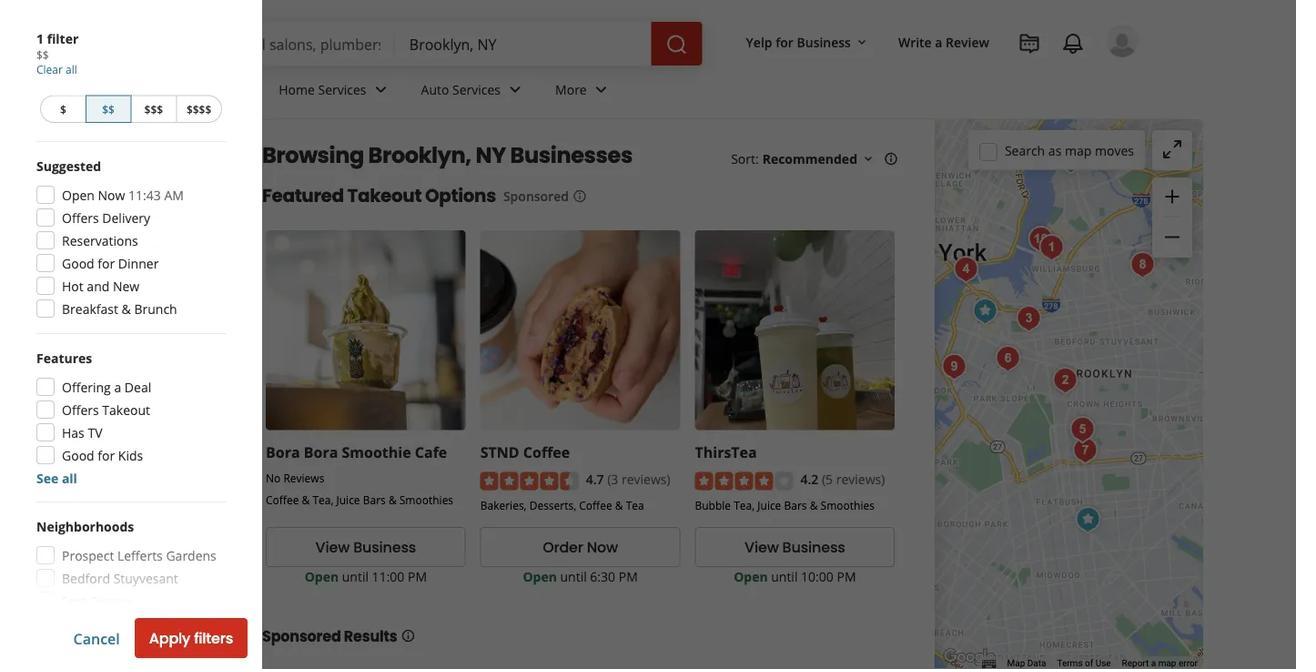 Task type: vqa. For each thing, say whether or not it's contained in the screenshot.
MAP DATA
yes



Task type: describe. For each thing, give the bounding box(es) containing it.
$ button for the bottom $$$ "button"'s $$ 'button'
[[40, 189, 85, 216]]

thirstea
[[695, 442, 757, 462]]

home
[[279, 81, 315, 98]]

cafe
[[415, 442, 447, 462]]

2 bora from the left
[[304, 442, 338, 462]]

map for moves
[[1066, 142, 1092, 159]]

map data
[[1008, 658, 1047, 669]]

2 open now 11:43 am from the top
[[62, 280, 184, 297]]

1 lefferts from the top
[[117, 547, 163, 564]]

$$ button for the bottom $$$ "button"
[[85, 189, 131, 216]]

1 $ from the top
[[60, 102, 66, 117]]

as
[[1049, 142, 1062, 159]]

yelp
[[746, 33, 773, 51]]

aska image
[[1023, 221, 1060, 258]]

of
[[1086, 658, 1094, 669]]

1 has tv from the top
[[62, 424, 102, 441]]

0 vertical spatial takeout
[[347, 183, 422, 209]]

stnd coffee image
[[1053, 142, 1090, 179]]

1 hot and new from the top
[[62, 277, 140, 295]]

fort
[[62, 592, 86, 610]]

home services link
[[264, 66, 407, 118]]

1 11:43 from the top
[[129, 186, 161, 204]]

1 gardens from the top
[[166, 547, 217, 564]]

sponsored results
[[262, 626, 398, 647]]

2 see all button from the top
[[36, 563, 77, 580]]

1 suggested from the top
[[36, 157, 101, 174]]

2 dinner from the top
[[118, 348, 159, 365]]

1 vertical spatial $$$ button
[[131, 189, 176, 216]]

1 good for kids from the top
[[62, 447, 143, 464]]

smoothies inside bora bora smoothie cafe no reviews coffee & tea, juice bars & smoothies
[[400, 493, 454, 508]]

1 horizontal spatial smoothies
[[821, 498, 875, 513]]

more
[[556, 81, 587, 98]]

2 tv from the top
[[88, 517, 102, 535]]

4.2 (5 reviews)
[[801, 471, 886, 488]]

1 breakfast & brunch from the top
[[62, 300, 177, 317]]

bubble tea, juice bars & smoothies
[[695, 498, 875, 513]]

24 chevron down v2 image for auto services
[[505, 79, 526, 101]]

bubble
[[695, 498, 731, 513]]

4.7 (3 reviews)
[[586, 471, 671, 488]]

desserts,
[[530, 498, 577, 513]]

0 vertical spatial now
[[98, 186, 125, 204]]

options
[[425, 183, 496, 209]]

1 horizontal spatial coffee
[[524, 442, 570, 462]]

yelp for business button
[[739, 25, 877, 58]]

zoom in image
[[1162, 186, 1184, 208]]

$$$$ button
[[176, 95, 222, 123]]

bogota latin bistro image
[[990, 341, 1027, 377]]

1 good from the top
[[62, 255, 94, 272]]

features for 2nd see all button from the bottom
[[36, 443, 92, 460]]

evelina image
[[1011, 301, 1048, 337]]

2 good from the top
[[62, 348, 94, 365]]

cancel
[[73, 629, 120, 648]]

2 prospect lefferts gardens from the top
[[62, 640, 217, 658]]

2 offers from the top
[[62, 302, 99, 320]]

report a map error link
[[1123, 658, 1199, 669]]

auto services
[[421, 81, 501, 98]]

zanmi image
[[1065, 412, 1102, 448]]

(5
[[822, 471, 833, 488]]

1 horizontal spatial juice
[[758, 498, 782, 513]]

4.7
[[586, 471, 604, 488]]

the river café image
[[949, 251, 985, 288]]

1 horizontal spatial bars
[[785, 498, 807, 513]]

reviews
[[284, 471, 325, 486]]

brooklyn,
[[368, 140, 472, 171]]

1 pm from the left
[[408, 568, 427, 585]]

map region
[[709, 15, 1297, 669]]

(3
[[608, 471, 619, 488]]

1 hot from the top
[[62, 277, 84, 295]]

write
[[899, 33, 932, 51]]

stnd
[[481, 442, 520, 462]]

greene
[[89, 592, 133, 610]]

bedford stuyvesant
[[62, 570, 178, 587]]

data
[[1028, 658, 1047, 669]]

$$ inside 1 filter $$ clear all
[[36, 47, 49, 62]]

bakeries,
[[481, 498, 527, 513]]

thirstea link
[[695, 442, 757, 462]]

2 neighborhoods from the top
[[36, 611, 134, 628]]

expand map image
[[1162, 138, 1184, 160]]

view business for bora bora smoothie cafe
[[316, 537, 416, 558]]

2 offers takeout from the top
[[62, 495, 150, 512]]

2 has tv from the top
[[62, 517, 102, 535]]

bedford
[[62, 570, 110, 587]]

24 chevron down v2 image
[[370, 79, 392, 101]]

2 horizontal spatial coffee
[[579, 498, 613, 513]]

1 and from the top
[[87, 277, 110, 295]]

filters
[[36, 149, 82, 169]]

order now link
[[481, 527, 681, 568]]

cancel button
[[73, 629, 120, 648]]

write a review link
[[892, 25, 997, 58]]

filter
[[47, 30, 79, 47]]

clear
[[36, 62, 63, 77]]

browsing brooklyn, ny businesses
[[262, 140, 633, 171]]

1 good for dinner from the top
[[62, 255, 159, 272]]

2 good for kids from the top
[[62, 540, 143, 557]]

more link
[[541, 66, 627, 118]]

1 see from the top
[[36, 469, 59, 487]]

map
[[1008, 658, 1026, 669]]

2 brunch from the top
[[134, 393, 177, 411]]

2 lefferts from the top
[[117, 640, 163, 658]]

error
[[1179, 658, 1199, 669]]

report
[[1123, 658, 1150, 669]]

fort greene
[[62, 592, 133, 610]]

yelp for business
[[746, 33, 851, 51]]

results
[[344, 626, 398, 647]]

3 see from the top
[[36, 638, 59, 655]]

open until 11:00 pm
[[305, 568, 427, 585]]

restaurants link
[[138, 66, 264, 118]]

bora bora smoothie cafe no reviews coffee & tea, juice bars & smoothies
[[266, 442, 454, 508]]

2 offering from the top
[[62, 472, 111, 489]]

10:00
[[802, 568, 834, 585]]

4 offers from the top
[[62, 495, 99, 512]]

open for stnd coffee
[[523, 568, 557, 585]]

use
[[1096, 658, 1112, 669]]

4.7 star rating image
[[481, 472, 579, 491]]

moves
[[1096, 142, 1135, 159]]

1 see all from the top
[[36, 469, 77, 487]]

business inside button
[[797, 33, 851, 51]]

1 offers delivery from the top
[[62, 209, 150, 226]]

4 good from the top
[[62, 540, 94, 557]]

map data button
[[1008, 657, 1047, 669]]

coffee inside bora bora smoothie cafe no reviews coffee & tea, juice bars & smoothies
[[266, 493, 299, 508]]

restaurants
[[153, 81, 224, 98]]

browsing
[[262, 140, 364, 171]]

3 see all from the top
[[36, 638, 77, 655]]

featured
[[262, 183, 344, 209]]

filters
[[194, 628, 233, 649]]

1 offers from the top
[[62, 209, 99, 226]]

no
[[266, 471, 281, 486]]

write a review
[[899, 33, 990, 51]]

barboncino pizza & bar image
[[1048, 362, 1084, 399]]

6:30
[[590, 568, 616, 585]]

1 offering from the top
[[62, 378, 111, 396]]

11:00
[[372, 568, 405, 585]]

2 deal from the top
[[125, 472, 151, 489]]

2 see from the top
[[36, 563, 59, 580]]

sort:
[[731, 150, 759, 167]]

starbucks image
[[1071, 502, 1107, 538]]

2 reservations from the top
[[62, 325, 138, 342]]

1 filter $$ clear all
[[36, 30, 79, 77]]

1 prospect lefferts gardens from the top
[[62, 547, 217, 564]]

$$ for $$ 'button' corresponding to topmost $$$ "button"'s $ button
[[102, 102, 115, 117]]

business categories element
[[138, 66, 1139, 118]]

view business link for thirstea
[[695, 527, 895, 568]]

open until 10:00 pm
[[734, 568, 857, 585]]

2 see all from the top
[[36, 563, 77, 580]]

auto
[[421, 81, 449, 98]]

view for thirstea
[[745, 537, 779, 558]]

businesses
[[510, 140, 633, 171]]

zoom out image
[[1162, 226, 1184, 248]]

1 neighborhoods from the top
[[36, 518, 134, 535]]

services for home services
[[318, 81, 367, 98]]

smoothie
[[342, 442, 411, 462]]

map for error
[[1159, 658, 1177, 669]]

stuyvesant
[[114, 570, 178, 587]]

offering a deal for 3rd see all button from the bottom
[[62, 378, 151, 396]]

features for 3rd see all button from the bottom
[[36, 349, 92, 367]]

for inside button
[[776, 33, 794, 51]]

1 tv from the top
[[88, 424, 102, 441]]

reviews) for order now
[[622, 471, 671, 488]]

search image
[[666, 34, 688, 56]]

1 dinner from the top
[[118, 255, 159, 272]]

2 suggested from the top
[[36, 250, 101, 268]]

2 $ from the top
[[60, 195, 66, 210]]

featured takeout options
[[262, 183, 496, 209]]

16 info v2 image
[[573, 189, 587, 203]]



Task type: locate. For each thing, give the bounding box(es) containing it.
1 new from the top
[[113, 277, 140, 295]]

0 vertical spatial offers delivery
[[62, 209, 150, 226]]

gardens down "stuyvesant"
[[166, 640, 217, 658]]

0 vertical spatial offers takeout
[[62, 401, 150, 418]]

pm for thirstea
[[837, 568, 857, 585]]

1 vertical spatial neighborhoods
[[36, 611, 134, 628]]

1 offers takeout from the top
[[62, 401, 150, 418]]

1 offering a deal from the top
[[62, 378, 151, 396]]

24 chevron down v2 image right more
[[591, 79, 613, 101]]

until for thirstea
[[772, 568, 798, 585]]

$$$ button
[[132, 95, 176, 123], [131, 189, 176, 216]]

2 breakfast from the top
[[62, 393, 118, 411]]

2 $ button from the top
[[40, 189, 85, 216]]

business up 10:00 at the right
[[783, 537, 846, 558]]

2 am from the top
[[164, 280, 184, 297]]

clear all link
[[36, 62, 77, 77]]

2 $$ button from the top
[[85, 189, 131, 216]]

2 vertical spatial takeout
[[102, 495, 150, 512]]

now
[[98, 186, 125, 204], [98, 280, 125, 297], [587, 537, 618, 558]]

4.2
[[801, 471, 819, 488]]

terms of use
[[1058, 658, 1112, 669]]

see
[[36, 469, 59, 487], [36, 563, 59, 580], [36, 638, 59, 655]]

0 horizontal spatial reviews)
[[622, 471, 671, 488]]

map left error
[[1159, 658, 1177, 669]]

wingate
[[62, 615, 111, 633]]

stnd coffee link
[[481, 442, 570, 462]]

0 vertical spatial hot and new
[[62, 277, 140, 295]]

offering a deal for 2nd see all button from the bottom
[[62, 472, 151, 489]]

1 reservations from the top
[[62, 232, 138, 249]]

$ button
[[40, 95, 85, 123], [40, 189, 85, 216]]

2 vertical spatial see all button
[[36, 638, 77, 655]]

0 vertical spatial $ button
[[40, 95, 85, 123]]

0 vertical spatial $$$
[[144, 102, 163, 117]]

open for bora bora smoothie cafe
[[305, 568, 339, 585]]

1 horizontal spatial bora
[[304, 442, 338, 462]]

until left 10:00 at the right
[[772, 568, 798, 585]]

tea, down the 'reviews'
[[313, 493, 334, 508]]

view business link up open until 10:00 pm
[[695, 527, 895, 568]]

terms of use link
[[1058, 658, 1112, 669]]

24 chevron down v2 image right auto services
[[505, 79, 526, 101]]

$ down clear all link
[[60, 102, 66, 117]]

until for bora bora smoothie cafe
[[342, 568, 369, 585]]

0 vertical spatial gardens
[[166, 547, 217, 564]]

sponsored left 16 info v2 icon
[[504, 187, 569, 204]]

offers
[[62, 209, 99, 226], [62, 302, 99, 320], [62, 401, 99, 418], [62, 495, 99, 512]]

view business
[[316, 537, 416, 558], [745, 537, 846, 558]]

view business up open until 11:00 pm
[[316, 537, 416, 558]]

reservations
[[62, 232, 138, 249], [62, 325, 138, 342]]

features
[[36, 349, 92, 367], [36, 443, 92, 460]]

neighborhoods up bedford
[[36, 518, 134, 535]]

2 kids from the top
[[118, 540, 143, 557]]

1 vertical spatial reservations
[[62, 325, 138, 342]]

sponsored for sponsored results
[[262, 626, 341, 647]]

2 good for dinner from the top
[[62, 348, 159, 365]]

2 delivery from the top
[[102, 302, 150, 320]]

2 view business link from the left
[[695, 527, 895, 568]]

0 vertical spatial hot
[[62, 277, 84, 295]]

pm
[[408, 568, 427, 585], [619, 568, 638, 585], [837, 568, 857, 585]]

business for bora bora smoothie cafe
[[354, 537, 416, 558]]

1 vertical spatial brunch
[[134, 393, 177, 411]]

1 horizontal spatial view
[[745, 537, 779, 558]]

3 offers from the top
[[62, 401, 99, 418]]

0 vertical spatial has tv
[[62, 424, 102, 441]]

all inside 1 filter $$ clear all
[[66, 62, 77, 77]]

1 until from the left
[[342, 568, 369, 585]]

juice down bora bora smoothie cafe link
[[337, 493, 360, 508]]

2 view business from the left
[[745, 537, 846, 558]]

suggested
[[36, 157, 101, 174], [36, 250, 101, 268]]

keyboard shortcuts image
[[982, 660, 997, 669]]

16 chevron down v2 image
[[855, 35, 870, 50]]

2 24 chevron down v2 image from the left
[[591, 79, 613, 101]]

1 horizontal spatial sponsored
[[504, 187, 569, 204]]

good for kids
[[62, 447, 143, 464], [62, 540, 143, 557]]

bars
[[363, 493, 386, 508], [785, 498, 807, 513]]

1 $ button from the top
[[40, 95, 85, 123]]

3 pm from the left
[[837, 568, 857, 585]]

and
[[87, 277, 110, 295], [87, 371, 110, 388]]

1 vertical spatial lefferts
[[117, 640, 163, 658]]

view for bora bora smoothie cafe
[[316, 537, 350, 558]]

1 bora from the left
[[266, 442, 300, 462]]

1 brunch from the top
[[134, 300, 177, 317]]

1 view business link from the left
[[266, 527, 466, 568]]

reviews) up the tea
[[622, 471, 671, 488]]

0 vertical spatial offering
[[62, 378, 111, 396]]

$$ for $ button for the bottom $$$ "button"'s $$ 'button'
[[102, 195, 115, 210]]

0 horizontal spatial map
[[1066, 142, 1092, 159]]

view up open until 11:00 pm
[[316, 537, 350, 558]]

0 horizontal spatial services
[[318, 81, 367, 98]]

view business link up open until 11:00 pm
[[266, 527, 466, 568]]

1 $$ button from the top
[[85, 95, 132, 123]]

0 vertical spatial open now 11:43 am
[[62, 186, 184, 204]]

buttermilk channel image
[[937, 349, 973, 385]]

projects image
[[1019, 33, 1041, 55]]

bora up the 'reviews'
[[304, 442, 338, 462]]

services
[[318, 81, 367, 98], [453, 81, 501, 98]]

tea, down the 4.2 star rating "image"
[[734, 498, 755, 513]]

1
[[36, 30, 44, 47]]

map right as
[[1066, 142, 1092, 159]]

4.2 star rating image
[[695, 472, 794, 491]]

for
[[776, 33, 794, 51], [98, 255, 115, 272], [98, 348, 115, 365], [98, 447, 115, 464], [98, 540, 115, 557]]

2 breakfast & brunch from the top
[[62, 393, 177, 411]]

a
[[936, 33, 943, 51], [114, 378, 121, 396], [114, 472, 121, 489], [1152, 658, 1157, 669]]

coffee down no
[[266, 493, 299, 508]]

1 vertical spatial see all
[[36, 563, 77, 580]]

$ button down filters
[[40, 189, 85, 216]]

0 horizontal spatial coffee
[[266, 493, 299, 508]]

1 open now 11:43 am from the top
[[62, 186, 184, 204]]

1 see all button from the top
[[36, 469, 77, 487]]

search as map moves
[[1005, 142, 1135, 159]]

1 vertical spatial $ button
[[40, 189, 85, 216]]

gardens up "stuyvesant"
[[166, 547, 217, 564]]

bunna cafe image
[[1125, 247, 1162, 283]]

24 chevron down v2 image inside more link
[[591, 79, 613, 101]]

24 chevron down v2 image
[[505, 79, 526, 101], [591, 79, 613, 101]]

1 horizontal spatial tea,
[[734, 498, 755, 513]]

1 vertical spatial offers takeout
[[62, 495, 150, 512]]

services left 24 chevron down v2 icon
[[318, 81, 367, 98]]

apply filters
[[149, 628, 233, 649]]

1 $$$ from the top
[[144, 102, 163, 117]]

2 has from the top
[[62, 517, 85, 535]]

0 vertical spatial new
[[113, 277, 140, 295]]

1 vertical spatial hot and new
[[62, 371, 140, 388]]

bora bora smoothie cafe link
[[266, 442, 447, 462]]

1 vertical spatial has
[[62, 517, 85, 535]]

prospect down wingate
[[62, 640, 114, 658]]

0 vertical spatial prospect
[[62, 547, 114, 564]]

report a map error
[[1123, 658, 1199, 669]]

1 vertical spatial $
[[60, 195, 66, 210]]

order now
[[543, 537, 618, 558]]

1 vertical spatial see
[[36, 563, 59, 580]]

0 horizontal spatial sponsored
[[262, 626, 341, 647]]

offering a deal
[[62, 378, 151, 396], [62, 472, 151, 489]]

1 horizontal spatial services
[[453, 81, 501, 98]]

smoothies down cafe
[[400, 493, 454, 508]]

$$$$
[[187, 102, 212, 117]]

1 horizontal spatial map
[[1159, 658, 1177, 669]]

reviews) right (5 at the bottom of the page
[[837, 471, 886, 488]]

0 horizontal spatial juice
[[337, 493, 360, 508]]

1 vertical spatial and
[[87, 371, 110, 388]]

services for auto services
[[453, 81, 501, 98]]

1 vertical spatial breakfast & brunch
[[62, 393, 177, 411]]

bakeries, desserts, coffee & tea
[[481, 498, 645, 513]]

0 vertical spatial kids
[[118, 447, 143, 464]]

2 view from the left
[[745, 537, 779, 558]]

$$ button for topmost $$$ "button"
[[85, 95, 132, 123]]

home services
[[279, 81, 367, 98]]

apply
[[149, 628, 191, 649]]

pm right 11:00
[[408, 568, 427, 585]]

2 offering a deal from the top
[[62, 472, 151, 489]]

google image
[[940, 646, 1000, 669]]

2 vertical spatial see
[[36, 638, 59, 655]]

2 new from the top
[[113, 371, 140, 388]]

1 24 chevron down v2 image from the left
[[505, 79, 526, 101]]

tea, inside bora bora smoothie cafe no reviews coffee & tea, juice bars & smoothies
[[313, 493, 334, 508]]

apply filters button
[[135, 618, 248, 658]]

0 horizontal spatial bars
[[363, 493, 386, 508]]

prospect up bedford
[[62, 547, 114, 564]]

0 horizontal spatial 24 chevron down v2 image
[[505, 79, 526, 101]]

2 horizontal spatial until
[[772, 568, 798, 585]]

1 vertical spatial offering
[[62, 472, 111, 489]]

coffee down 4.7
[[579, 498, 613, 513]]

1 vertical spatial offering a deal
[[62, 472, 151, 489]]

aunts et uncles image
[[1068, 433, 1104, 469]]

$ button for $$ 'button' corresponding to topmost $$$ "button"
[[40, 95, 85, 123]]

1 view from the left
[[316, 537, 350, 558]]

terms
[[1058, 658, 1083, 669]]

until for stnd coffee
[[561, 568, 587, 585]]

takeout
[[347, 183, 422, 209], [102, 401, 150, 418], [102, 495, 150, 512]]

2 until from the left
[[561, 568, 587, 585]]

None search field
[[138, 22, 706, 66]]

ny
[[476, 140, 506, 171]]

1 prospect from the top
[[62, 547, 114, 564]]

$ button down clear all link
[[40, 95, 85, 123]]

tv
[[88, 424, 102, 441], [88, 517, 102, 535]]

0 horizontal spatial pm
[[408, 568, 427, 585]]

2 pm from the left
[[619, 568, 638, 585]]

coffee up 4.7 star rating image
[[524, 442, 570, 462]]

1 vertical spatial new
[[113, 371, 140, 388]]

0 vertical spatial tv
[[88, 424, 102, 441]]

view business for thirstea
[[745, 537, 846, 558]]

2 and from the top
[[87, 371, 110, 388]]

2 vertical spatial $$
[[102, 195, 115, 210]]

1 breakfast from the top
[[62, 300, 118, 317]]

bora
[[266, 442, 300, 462], [304, 442, 338, 462]]

reviews) for view business
[[837, 471, 886, 488]]

bars down smoothie
[[363, 493, 386, 508]]

0 vertical spatial 16 info v2 image
[[884, 151, 899, 166]]

business up 11:00
[[354, 537, 416, 558]]

1 view business from the left
[[316, 537, 416, 558]]

2 vertical spatial now
[[587, 537, 618, 558]]

2 hot and new from the top
[[62, 371, 140, 388]]

neighborhoods down fort
[[36, 611, 134, 628]]

1 vertical spatial deal
[[125, 472, 151, 489]]

bars inside bora bora smoothie cafe no reviews coffee & tea, juice bars & smoothies
[[363, 493, 386, 508]]

search
[[1005, 142, 1046, 159]]

0 vertical spatial features
[[36, 349, 92, 367]]

$ down filters
[[60, 195, 66, 210]]

business
[[797, 33, 851, 51], [354, 537, 416, 558], [783, 537, 846, 558]]

0 vertical spatial has
[[62, 424, 85, 441]]

1 vertical spatial takeout
[[102, 401, 150, 418]]

services right auto
[[453, 81, 501, 98]]

1 vertical spatial sponsored
[[262, 626, 341, 647]]

offering
[[62, 378, 111, 396], [62, 472, 111, 489]]

gardens
[[166, 547, 217, 564], [166, 640, 217, 658]]

2 offers delivery from the top
[[62, 302, 150, 320]]

0 horizontal spatial view business
[[316, 537, 416, 558]]

1 vertical spatial dinner
[[118, 348, 159, 365]]

1 features from the top
[[36, 349, 92, 367]]

0 vertical spatial offering a deal
[[62, 378, 151, 396]]

2 reviews) from the left
[[837, 471, 886, 488]]

1 vertical spatial now
[[98, 280, 125, 297]]

1 deal from the top
[[125, 378, 151, 396]]

$$
[[36, 47, 49, 62], [102, 102, 115, 117], [102, 195, 115, 210]]

0 vertical spatial sponsored
[[504, 187, 569, 204]]

0 vertical spatial $$ button
[[85, 95, 132, 123]]

2 prospect from the top
[[62, 640, 114, 658]]

0 horizontal spatial view
[[316, 537, 350, 558]]

1 vertical spatial $$
[[102, 102, 115, 117]]

order
[[543, 537, 584, 558]]

0 horizontal spatial 16 info v2 image
[[401, 629, 416, 644]]

24 chevron down v2 image for more
[[591, 79, 613, 101]]

2 vertical spatial see all
[[36, 638, 77, 655]]

has
[[62, 424, 85, 441], [62, 517, 85, 535]]

1 vertical spatial 16 info v2 image
[[401, 629, 416, 644]]

0 vertical spatial $
[[60, 102, 66, 117]]

sponsored left results
[[262, 626, 341, 647]]

&
[[122, 300, 131, 317], [122, 393, 131, 411], [302, 493, 310, 508], [389, 493, 397, 508], [615, 498, 623, 513], [810, 498, 818, 513]]

2 hot from the top
[[62, 371, 84, 388]]

$$ button
[[85, 95, 132, 123], [85, 189, 131, 216]]

3 see all button from the top
[[36, 638, 77, 655]]

1 has from the top
[[62, 424, 85, 441]]

0 vertical spatial see all button
[[36, 469, 77, 487]]

1 kids from the top
[[118, 447, 143, 464]]

bars down 4.2
[[785, 498, 807, 513]]

$
[[60, 102, 66, 117], [60, 195, 66, 210]]

business for thirstea
[[783, 537, 846, 558]]

open for thirstea
[[734, 568, 768, 585]]

pm for stnd coffee
[[619, 568, 638, 585]]

bora bora smoothie cafe image
[[968, 293, 1004, 330]]

1 vertical spatial has tv
[[62, 517, 102, 535]]

0 horizontal spatial smoothies
[[400, 493, 454, 508]]

1 horizontal spatial 16 info v2 image
[[884, 151, 899, 166]]

2 services from the left
[[453, 81, 501, 98]]

2 11:43 from the top
[[129, 280, 161, 297]]

view up open until 10:00 pm
[[745, 537, 779, 558]]

1 vertical spatial good for kids
[[62, 540, 143, 557]]

1 delivery from the top
[[102, 209, 150, 226]]

view business link for bora bora smoothie cafe
[[266, 527, 466, 568]]

0 vertical spatial dinner
[[118, 255, 159, 272]]

stnd coffee
[[481, 442, 570, 462]]

neighborhoods
[[36, 518, 134, 535], [36, 611, 134, 628]]

0 vertical spatial see
[[36, 469, 59, 487]]

sponsored for sponsored
[[504, 187, 569, 204]]

1 vertical spatial tv
[[88, 517, 102, 535]]

1 vertical spatial features
[[36, 443, 92, 460]]

1 vertical spatial map
[[1159, 658, 1177, 669]]

tea
[[626, 498, 645, 513]]

kids for 2nd see all button from the bottom
[[118, 540, 143, 557]]

1 am from the top
[[164, 186, 184, 204]]

2 $$$ from the top
[[144, 195, 163, 210]]

hot and new
[[62, 277, 140, 295], [62, 371, 140, 388]]

3 good from the top
[[62, 447, 94, 464]]

delivery
[[102, 209, 150, 226], [102, 302, 150, 320]]

open until 6:30 pm
[[523, 568, 638, 585]]

1 vertical spatial open now 11:43 am
[[62, 280, 184, 297]]

1 horizontal spatial reviews)
[[837, 471, 886, 488]]

smoothies down "4.2 (5 reviews)"
[[821, 498, 875, 513]]

0 vertical spatial and
[[87, 277, 110, 295]]

open now 11:43 am
[[62, 186, 184, 204], [62, 280, 184, 297]]

0 vertical spatial breakfast & brunch
[[62, 300, 177, 317]]

juice inside bora bora smoothie cafe no reviews coffee & tea, juice bars & smoothies
[[337, 493, 360, 508]]

view
[[316, 537, 350, 558], [745, 537, 779, 558]]

kids for 3rd see all button from the bottom
[[118, 447, 143, 464]]

until left the 6:30 at bottom
[[561, 568, 587, 585]]

user actions element
[[732, 23, 1165, 135]]

until left 11:00
[[342, 568, 369, 585]]

2 gardens from the top
[[166, 640, 217, 658]]

juice down the 4.2 star rating "image"
[[758, 498, 782, 513]]

business left 16 chevron down v2 icon
[[797, 33, 851, 51]]

0 vertical spatial deal
[[125, 378, 151, 396]]

brunch
[[134, 300, 177, 317], [134, 393, 177, 411]]

sponsored
[[504, 187, 569, 204], [262, 626, 341, 647]]

1 horizontal spatial pm
[[619, 568, 638, 585]]

0 vertical spatial $$$ button
[[132, 95, 176, 123]]

tea,
[[313, 493, 334, 508], [734, 498, 755, 513]]

bora up no
[[266, 442, 300, 462]]

$$$
[[144, 102, 163, 117], [144, 195, 163, 210]]

review
[[946, 33, 990, 51]]

1 vertical spatial suggested
[[36, 250, 101, 268]]

0 horizontal spatial tea,
[[313, 493, 334, 508]]

lefferts
[[117, 547, 163, 564], [117, 640, 163, 658]]

auto services link
[[407, 66, 541, 118]]

peter luger image
[[1034, 230, 1071, 266]]

1 vertical spatial $$$
[[144, 195, 163, 210]]

pm right 10:00 at the right
[[837, 568, 857, 585]]

2 features from the top
[[36, 443, 92, 460]]

1 vertical spatial prospect
[[62, 640, 114, 658]]

group
[[36, 157, 226, 319], [1153, 178, 1193, 258], [31, 250, 226, 417], [36, 349, 226, 487], [31, 442, 226, 581], [36, 517, 226, 656], [36, 611, 226, 669]]

0 vertical spatial see all
[[36, 469, 77, 487]]

0 vertical spatial lefferts
[[117, 547, 163, 564]]

16 info v2 image
[[884, 151, 899, 166], [401, 629, 416, 644]]

1 reviews) from the left
[[622, 471, 671, 488]]

view business up open until 10:00 pm
[[745, 537, 846, 558]]

new
[[113, 277, 140, 295], [113, 371, 140, 388]]

0 vertical spatial delivery
[[102, 209, 150, 226]]

notifications image
[[1063, 33, 1085, 55]]

0 horizontal spatial bora
[[266, 442, 300, 462]]

1 vertical spatial delivery
[[102, 302, 150, 320]]

24 chevron down v2 image inside auto services link
[[505, 79, 526, 101]]

pm right the 6:30 at bottom
[[619, 568, 638, 585]]



